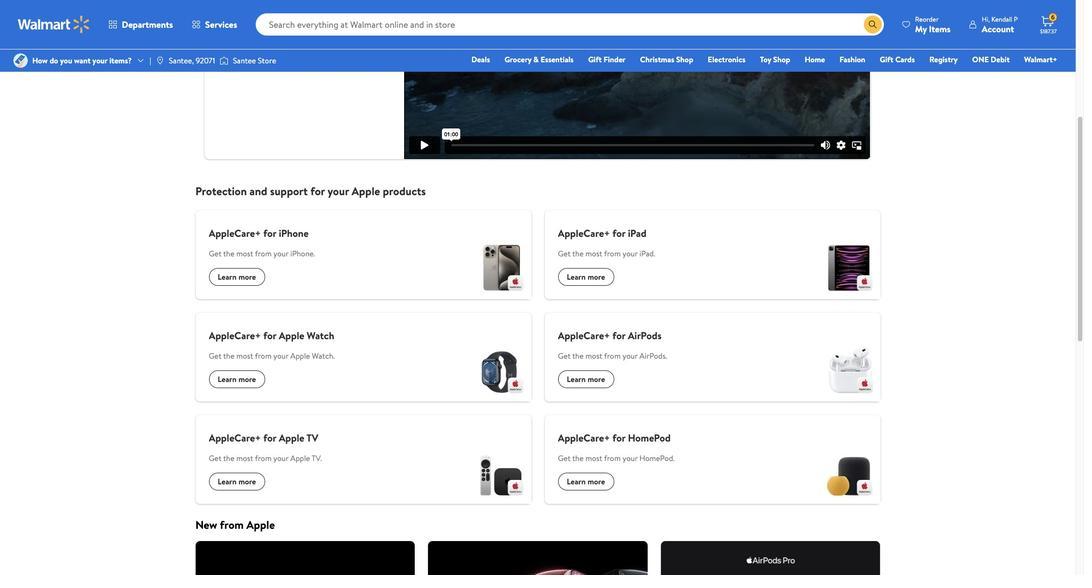 Task type: locate. For each thing, give the bounding box(es) containing it.
watch.
[[312, 351, 335, 362]]

search icon image
[[869, 20, 878, 29]]

electronics
[[708, 54, 746, 65]]

the for applecare+ for airpods
[[573, 351, 584, 362]]

learn up new from apple at the bottom left of the page
[[218, 476, 237, 487]]

 image
[[13, 53, 28, 68], [156, 56, 165, 65]]

protection and support for your apple products
[[196, 184, 426, 199]]

learn more button down get the most from your airpods. on the right bottom
[[558, 371, 615, 388]]

for up get the most from your homepod.
[[613, 431, 626, 445]]

your for applecare+ for apple watch
[[274, 351, 289, 362]]

more down get the most from your iphone. on the top of page
[[239, 271, 256, 283]]

learn down get the most from your homepod.
[[567, 476, 586, 487]]

list item
[[189, 541, 422, 575], [422, 541, 655, 575], [655, 541, 888, 575]]

santee
[[233, 55, 256, 66]]

gift for gift cards
[[880, 54, 894, 65]]

the for applecare+ for homepod
[[573, 453, 584, 464]]

learn more down get the most from your apple watch.
[[218, 374, 256, 385]]

learn more button for applecare+ for apple watch
[[209, 371, 265, 388]]

christmas
[[641, 54, 675, 65]]

learn more
[[218, 271, 256, 283], [567, 271, 606, 283], [218, 374, 256, 385], [567, 374, 606, 385], [218, 476, 256, 487], [567, 476, 606, 487]]

applecare+ up get the most from your ipad. at right top
[[558, 226, 611, 240]]

applecare+ up get the most from your apple tv. at the left bottom
[[209, 431, 261, 445]]

from for applecare+ for ipad
[[605, 248, 621, 259]]

your for applecare+ for homepod
[[623, 453, 638, 464]]

3 list item from the left
[[655, 541, 888, 575]]

learn down get the most from your iphone. on the top of page
[[218, 271, 237, 283]]

your down applecare+ for apple watch
[[274, 351, 289, 362]]

walmart+ link
[[1020, 53, 1063, 66]]

92071
[[196, 55, 215, 66]]

the for applecare+ for iphone
[[223, 248, 235, 259]]

airpods
[[628, 329, 662, 343]]

reorder my items
[[916, 14, 951, 35]]

applecare+ up get the most from your homepod.
[[558, 431, 611, 445]]

learn down get the most from your apple watch.
[[218, 374, 237, 385]]

for
[[311, 184, 325, 199], [264, 226, 277, 240], [613, 226, 626, 240], [264, 329, 277, 343], [613, 329, 626, 343], [264, 431, 277, 445], [613, 431, 626, 445]]

most for applecare+ for apple watch
[[237, 351, 253, 362]]

for for applecare+ for apple watch
[[264, 329, 277, 343]]

get for applecare+ for ipad
[[558, 248, 571, 259]]

learn more down get the most from your homepod.
[[567, 476, 606, 487]]

learn more down get the most from your apple tv. at the left bottom
[[218, 476, 256, 487]]

reorder
[[916, 14, 939, 24]]

toy shop link
[[756, 53, 796, 66]]

gift
[[589, 54, 602, 65], [880, 54, 894, 65]]

learn more button down get the most from your iphone. on the top of page
[[209, 268, 265, 286]]

get for applecare+ for apple tv
[[209, 453, 222, 464]]

applecare+ for homepod
[[558, 431, 671, 445]]

1 horizontal spatial gift
[[880, 54, 894, 65]]

account
[[983, 23, 1015, 35]]

ipad.
[[640, 248, 656, 259]]

your down applecare+ for apple tv
[[274, 453, 289, 464]]

for up get the most from your iphone. on the top of page
[[264, 226, 277, 240]]

applecare+ up get the most from your iphone. on the top of page
[[209, 226, 261, 240]]

Walmart Site-Wide search field
[[256, 13, 885, 36]]

gift cards link
[[875, 53, 921, 66]]

the down applecare+ for ipad
[[573, 248, 584, 259]]

shop
[[677, 54, 694, 65], [774, 54, 791, 65]]

your right want
[[93, 55, 108, 66]]

walmart+
[[1025, 54, 1058, 65]]

home
[[805, 54, 826, 65]]

apple left tv.
[[291, 453, 310, 464]]

apple right the new
[[247, 517, 275, 532]]

from down applecare+ for apple watch
[[255, 351, 272, 362]]

your
[[93, 55, 108, 66], [328, 184, 349, 199], [274, 248, 289, 259], [623, 248, 638, 259], [274, 351, 289, 362], [623, 351, 638, 362], [274, 453, 289, 464], [623, 453, 638, 464]]

from for applecare+ for homepod
[[605, 453, 621, 464]]

learn more down get the most from your ipad. at right top
[[567, 271, 606, 283]]

from down applecare+ for iphone
[[255, 248, 272, 259]]

from for applecare+ for airpods
[[605, 351, 621, 362]]

applecare+ up get the most from your airpods. on the right bottom
[[558, 329, 611, 343]]

most down applecare+ for apple tv
[[237, 453, 253, 464]]

more down get the most from your ipad. at right top
[[588, 271, 606, 283]]

 image
[[220, 55, 229, 66]]

learn
[[218, 271, 237, 283], [567, 271, 586, 283], [218, 374, 237, 385], [567, 374, 586, 385], [218, 476, 237, 487], [567, 476, 586, 487]]

shop right the christmas
[[677, 54, 694, 65]]

most down applecare+ for iphone
[[237, 248, 253, 259]]

more down get the most from your airpods. on the right bottom
[[588, 374, 606, 385]]

gift left "finder"
[[589, 54, 602, 65]]

more for applecare+ for airpods
[[588, 374, 606, 385]]

items?
[[109, 55, 132, 66]]

apple
[[352, 184, 380, 199], [279, 329, 305, 343], [291, 351, 310, 362], [279, 431, 305, 445], [291, 453, 310, 464], [247, 517, 275, 532]]

your for applecare+ for airpods
[[623, 351, 638, 362]]

more down get the most from your homepod.
[[588, 476, 606, 487]]

the down applecare+ for iphone
[[223, 248, 235, 259]]

apple left tv
[[279, 431, 305, 445]]

gift finder link
[[584, 53, 631, 66]]

tv.
[[312, 453, 322, 464]]

 image left how on the left top of page
[[13, 53, 28, 68]]

learn down get the most from your airpods. on the right bottom
[[567, 374, 586, 385]]

shop right 'toy'
[[774, 54, 791, 65]]

list
[[189, 541, 888, 575]]

your left iphone.
[[274, 248, 289, 259]]

learn for applecare+ for ipad
[[567, 271, 586, 283]]

applecare+ for ipad. get the most from your ipad. image
[[820, 238, 881, 299]]

for for applecare+ for homepod
[[613, 431, 626, 445]]

for left ipad
[[613, 226, 626, 240]]

most down applecare+ for airpods
[[586, 351, 603, 362]]

most for applecare+ for ipad
[[586, 248, 603, 259]]

from for applecare+ for apple watch
[[255, 351, 272, 362]]

your left airpods.
[[623, 351, 638, 362]]

for right the support
[[311, 184, 325, 199]]

the for applecare+ for apple tv
[[223, 453, 235, 464]]

toy
[[761, 54, 772, 65]]

for up get the most from your apple tv. at the left bottom
[[264, 431, 277, 445]]

hi, kendall p account
[[983, 14, 1019, 35]]

learn more button for applecare+ for apple tv
[[209, 473, 265, 491]]

learn more button down get the most from your ipad. at right top
[[558, 268, 615, 286]]

your down the applecare+ for homepod
[[623, 453, 638, 464]]

learn for applecare+ for airpods
[[567, 374, 586, 385]]

the down applecare+ for apple watch
[[223, 351, 235, 362]]

from down applecare+ for airpods
[[605, 351, 621, 362]]

shop for toy shop
[[774, 54, 791, 65]]

from down applecare+ for ipad
[[605, 248, 621, 259]]

applecare+
[[209, 226, 261, 240], [558, 226, 611, 240], [209, 329, 261, 343], [558, 329, 611, 343], [209, 431, 261, 445], [558, 431, 611, 445]]

apple left watch.
[[291, 351, 310, 362]]

get the most from your homepod.
[[558, 453, 675, 464]]

learn more down get the most from your iphone. on the top of page
[[218, 271, 256, 283]]

the down applecare+ for airpods
[[573, 351, 584, 362]]

for up get the most from your airpods. on the right bottom
[[613, 329, 626, 343]]

get the most from your iphone. image
[[470, 238, 532, 299]]

applecare+ for apple watch. get the most from your apple watch. image
[[470, 340, 532, 402]]

2 gift from the left
[[880, 54, 894, 65]]

homepod.
[[640, 453, 675, 464]]

more down get the most from your apple tv. at the left bottom
[[239, 476, 256, 487]]

learn more down get the most from your airpods. on the right bottom
[[567, 374, 606, 385]]

most down the applecare+ for homepod
[[586, 453, 603, 464]]

from down the applecare+ for homepod
[[605, 453, 621, 464]]

for up get the most from your apple watch.
[[264, 329, 277, 343]]

the for applecare+ for ipad
[[573, 248, 584, 259]]

most down applecare+ for apple watch
[[237, 351, 253, 362]]

learn for applecare+ for apple tv
[[218, 476, 237, 487]]

get for applecare+ for apple watch
[[209, 351, 222, 362]]

from down applecare+ for apple tv
[[255, 453, 272, 464]]

most
[[237, 248, 253, 259], [586, 248, 603, 259], [237, 351, 253, 362], [586, 351, 603, 362], [237, 453, 253, 464], [586, 453, 603, 464]]

your left ipad.
[[623, 248, 638, 259]]

learn more button down get the most from your apple tv. at the left bottom
[[209, 473, 265, 491]]

the down applecare+ for apple tv
[[223, 453, 235, 464]]

more down get the most from your apple watch.
[[239, 374, 256, 385]]

learn more button down get the most from your homepod.
[[558, 473, 615, 491]]

how do you want your items?
[[32, 55, 132, 66]]

store
[[258, 55, 276, 66]]

more
[[239, 271, 256, 283], [588, 271, 606, 283], [239, 374, 256, 385], [588, 374, 606, 385], [239, 476, 256, 487], [588, 476, 606, 487]]

services
[[205, 18, 237, 31]]

applecare+ for applecare+ for homepod
[[558, 431, 611, 445]]

learn more for applecare+ for iphone
[[218, 271, 256, 283]]

 image right |
[[156, 56, 165, 65]]

want
[[74, 55, 91, 66]]

santee,
[[169, 55, 194, 66]]

the down the applecare+ for homepod
[[573, 453, 584, 464]]

your for applecare+ for apple tv
[[274, 453, 289, 464]]

get the most from your iphone.
[[209, 248, 315, 259]]

santee store
[[233, 55, 276, 66]]

0 horizontal spatial  image
[[13, 53, 28, 68]]

registry
[[930, 54, 958, 65]]

0 horizontal spatial gift
[[589, 54, 602, 65]]

learn more button
[[209, 268, 265, 286], [558, 268, 615, 286], [209, 371, 265, 388], [558, 371, 615, 388], [209, 473, 265, 491], [558, 473, 615, 491]]

2 shop from the left
[[774, 54, 791, 65]]

gift left cards
[[880, 54, 894, 65]]

applecare+ for applecare+ for iphone
[[209, 226, 261, 240]]

|
[[150, 55, 151, 66]]

1 gift from the left
[[589, 54, 602, 65]]

most down applecare+ for ipad
[[586, 248, 603, 259]]

from
[[255, 248, 272, 259], [605, 248, 621, 259], [255, 351, 272, 362], [605, 351, 621, 362], [255, 453, 272, 464], [605, 453, 621, 464], [220, 517, 244, 532]]

gift cards
[[880, 54, 916, 65]]

learn more button for applecare+ for ipad
[[558, 268, 615, 286]]

1 horizontal spatial  image
[[156, 56, 165, 65]]

1 shop from the left
[[677, 54, 694, 65]]

hi,
[[983, 14, 991, 24]]

learn more button down get the most from your apple watch.
[[209, 371, 265, 388]]

gift for gift finder
[[589, 54, 602, 65]]

new from apple
[[196, 517, 275, 532]]

applecare+ for apple tv. get the most from your apple  tv. image
[[470, 443, 532, 504]]

p
[[1015, 14, 1019, 24]]

grocery & essentials link
[[500, 53, 579, 66]]

from for applecare+ for iphone
[[255, 248, 272, 259]]

1 horizontal spatial shop
[[774, 54, 791, 65]]

you
[[60, 55, 72, 66]]

applecare+ up get the most from your apple watch.
[[209, 329, 261, 343]]

for for applecare+ for apple tv
[[264, 431, 277, 445]]

learn down get the most from your ipad. at right top
[[567, 271, 586, 283]]

0 horizontal spatial shop
[[677, 54, 694, 65]]

the
[[223, 248, 235, 259], [573, 248, 584, 259], [223, 351, 235, 362], [573, 351, 584, 362], [223, 453, 235, 464], [573, 453, 584, 464]]

the for applecare+ for apple watch
[[223, 351, 235, 362]]



Task type: describe. For each thing, give the bounding box(es) containing it.
grocery
[[505, 54, 532, 65]]

tv
[[307, 431, 319, 445]]

more for applecare+ for ipad
[[588, 271, 606, 283]]

applecare+ for ipad
[[558, 226, 647, 240]]

essentials
[[541, 54, 574, 65]]

applecare+ for applecare+ for ipad
[[558, 226, 611, 240]]

for for applecare+ for iphone
[[264, 226, 277, 240]]

grocery & essentials
[[505, 54, 574, 65]]

learn more for applecare+ for homepod
[[567, 476, 606, 487]]

 image for how do you want your items?
[[13, 53, 28, 68]]

for for applecare+ for ipad
[[613, 226, 626, 240]]

Search search field
[[256, 13, 885, 36]]

one
[[973, 54, 990, 65]]

your for applecare+ for ipad
[[623, 248, 638, 259]]

do
[[50, 55, 58, 66]]

applecare+ for airpods. get the most from your airpods. image
[[820, 340, 881, 402]]

your right the support
[[328, 184, 349, 199]]

more for applecare+ for apple tv
[[239, 476, 256, 487]]

iphone
[[279, 226, 309, 240]]

learn for applecare+ for apple watch
[[218, 374, 237, 385]]

learn more for applecare+ for airpods
[[567, 374, 606, 385]]

airpods.
[[640, 351, 668, 362]]

ipad
[[628, 226, 647, 240]]

applecare+ for apple tv
[[209, 431, 319, 445]]

home link
[[800, 53, 831, 66]]

electronics link
[[703, 53, 751, 66]]

christmas shop
[[641, 54, 694, 65]]

$187.37
[[1041, 27, 1058, 35]]

most for applecare+ for iphone
[[237, 248, 253, 259]]

finder
[[604, 54, 626, 65]]

get the most from your ipad.
[[558, 248, 656, 259]]

deals link
[[467, 53, 495, 66]]

apple up get the most from your apple watch.
[[279, 329, 305, 343]]

applecare+ for homepod. get the most from your homepod. image
[[820, 443, 881, 504]]

 image for santee, 92071
[[156, 56, 165, 65]]

registry link
[[925, 53, 963, 66]]

learn more for applecare+ for ipad
[[567, 271, 606, 283]]

deals
[[472, 54, 490, 65]]

applecare+ for iphone
[[209, 226, 309, 240]]

fashion link
[[835, 53, 871, 66]]

santee, 92071
[[169, 55, 215, 66]]

from for applecare+ for apple tv
[[255, 453, 272, 464]]

6
[[1052, 12, 1056, 22]]

your for applecare+ for iphone
[[274, 248, 289, 259]]

&
[[534, 54, 539, 65]]

most for applecare+ for airpods
[[586, 351, 603, 362]]

how
[[32, 55, 48, 66]]

get for applecare+ for airpods
[[558, 351, 571, 362]]

departments
[[122, 18, 173, 31]]

get the most from your apple tv.
[[209, 453, 322, 464]]

departments button
[[99, 11, 183, 38]]

walmart image
[[18, 16, 90, 33]]

2 list item from the left
[[422, 541, 655, 575]]

services button
[[183, 11, 247, 38]]

get the most from your airpods.
[[558, 351, 668, 362]]

learn more for applecare+ for apple tv
[[218, 476, 256, 487]]

watch
[[307, 329, 335, 343]]

get for applecare+ for iphone
[[209, 248, 222, 259]]

debit
[[992, 54, 1011, 65]]

learn for applecare+ for iphone
[[218, 271, 237, 283]]

learn more button for applecare+ for airpods
[[558, 371, 615, 388]]

toy shop
[[761, 54, 791, 65]]

more for applecare+ for apple watch
[[239, 374, 256, 385]]

get for applecare+ for homepod
[[558, 453, 571, 464]]

one debit link
[[968, 53, 1016, 66]]

christmas shop link
[[636, 53, 699, 66]]

support
[[270, 184, 308, 199]]

applecare+ for applecare+ for airpods
[[558, 329, 611, 343]]

my
[[916, 23, 928, 35]]

more for applecare+ for homepod
[[588, 476, 606, 487]]

get the most from your apple watch.
[[209, 351, 335, 362]]

1 list item from the left
[[189, 541, 422, 575]]

more for applecare+ for iphone
[[239, 271, 256, 283]]

homepod
[[628, 431, 671, 445]]

fashion
[[840, 54, 866, 65]]

most for applecare+ for apple tv
[[237, 453, 253, 464]]

applecare+ for applecare+ for apple tv
[[209, 431, 261, 445]]

one debit
[[973, 54, 1011, 65]]

learn more button for applecare+ for homepod
[[558, 473, 615, 491]]

6 $187.37
[[1041, 12, 1058, 35]]

items
[[930, 23, 951, 35]]

applecare+ for airpods
[[558, 329, 662, 343]]

applecare+ for applecare+ for apple watch
[[209, 329, 261, 343]]

most for applecare+ for homepod
[[586, 453, 603, 464]]

cards
[[896, 54, 916, 65]]

kendall
[[992, 14, 1013, 24]]

applecare+ for apple watch
[[209, 329, 335, 343]]

iphone.
[[291, 248, 315, 259]]

apple left products
[[352, 184, 380, 199]]

gift finder
[[589, 54, 626, 65]]

learn more for applecare+ for apple watch
[[218, 374, 256, 385]]

products
[[383, 184, 426, 199]]

for for applecare+ for airpods
[[613, 329, 626, 343]]

from right the new
[[220, 517, 244, 532]]

learn for applecare+ for homepod
[[567, 476, 586, 487]]

and
[[250, 184, 268, 199]]

shop for christmas shop
[[677, 54, 694, 65]]

new
[[196, 517, 217, 532]]

learn more button for applecare+ for iphone
[[209, 268, 265, 286]]

protection
[[196, 184, 247, 199]]



Task type: vqa. For each thing, say whether or not it's contained in the screenshot.


